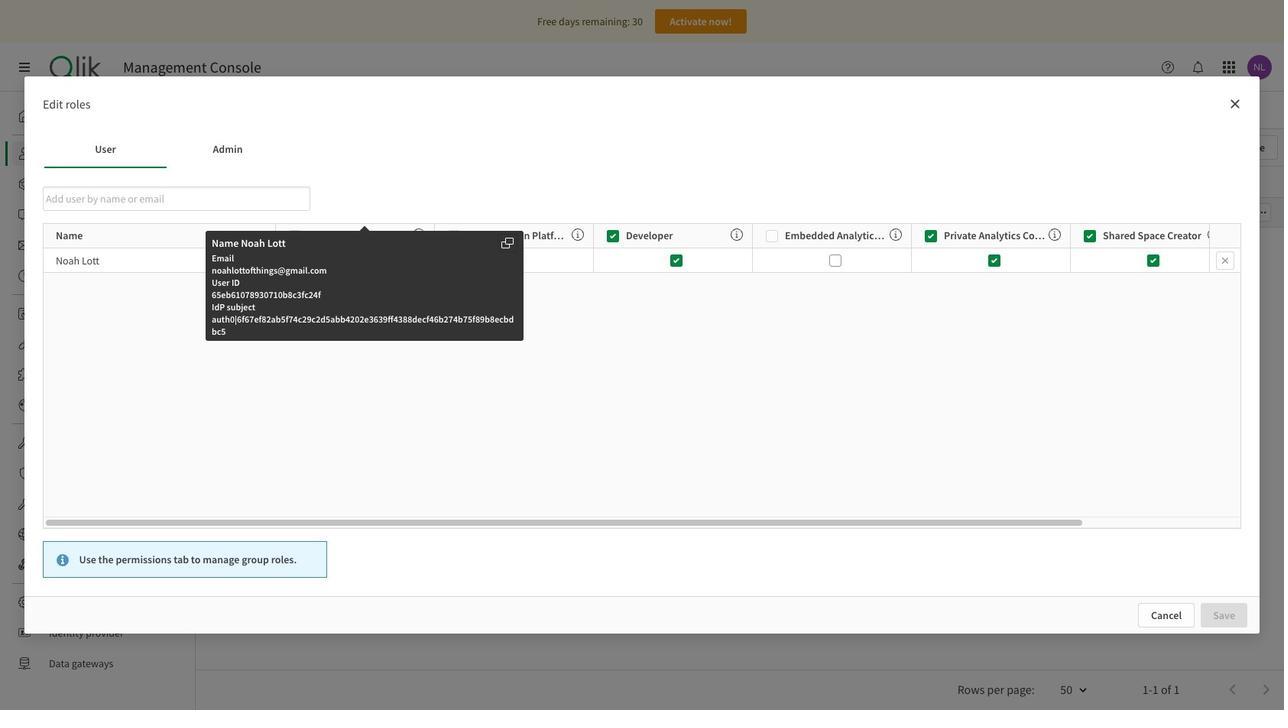 Task type: describe. For each thing, give the bounding box(es) containing it.
navigation pane element
[[0, 98, 195, 682]]

0 vertical spatial tab list
[[197, 92, 1283, 128]]

private analytics content creator element
[[944, 226, 1046, 247]]

embedded analytics user element
[[785, 226, 887, 247]]

Add user by name or email text field
[[43, 186, 292, 211]]

tab panel for the top 'tab list'
[[196, 128, 1284, 710]]

Search text field
[[265, 135, 449, 160]]



Task type: locate. For each thing, give the bounding box(es) containing it.
tab panel
[[196, 128, 1284, 710], [43, 168, 1284, 578]]

collaboration platform user element
[[467, 226, 569, 247]]

close sidebar menu image
[[18, 61, 31, 73]]

None field
[[43, 186, 310, 211]]

1 vertical spatial tab list
[[44, 131, 1240, 168]]

tab list
[[197, 92, 1283, 128], [44, 131, 1240, 168]]

alert
[[43, 542, 327, 578]]

tooltip
[[206, 220, 524, 341]]

dialog
[[24, 76, 1284, 634]]

management console element
[[123, 58, 261, 76]]

tab panel for bottommost 'tab list'
[[43, 168, 1284, 578]]



Task type: vqa. For each thing, say whether or not it's contained in the screenshot.
Collaboration Platform User 'Element'
yes



